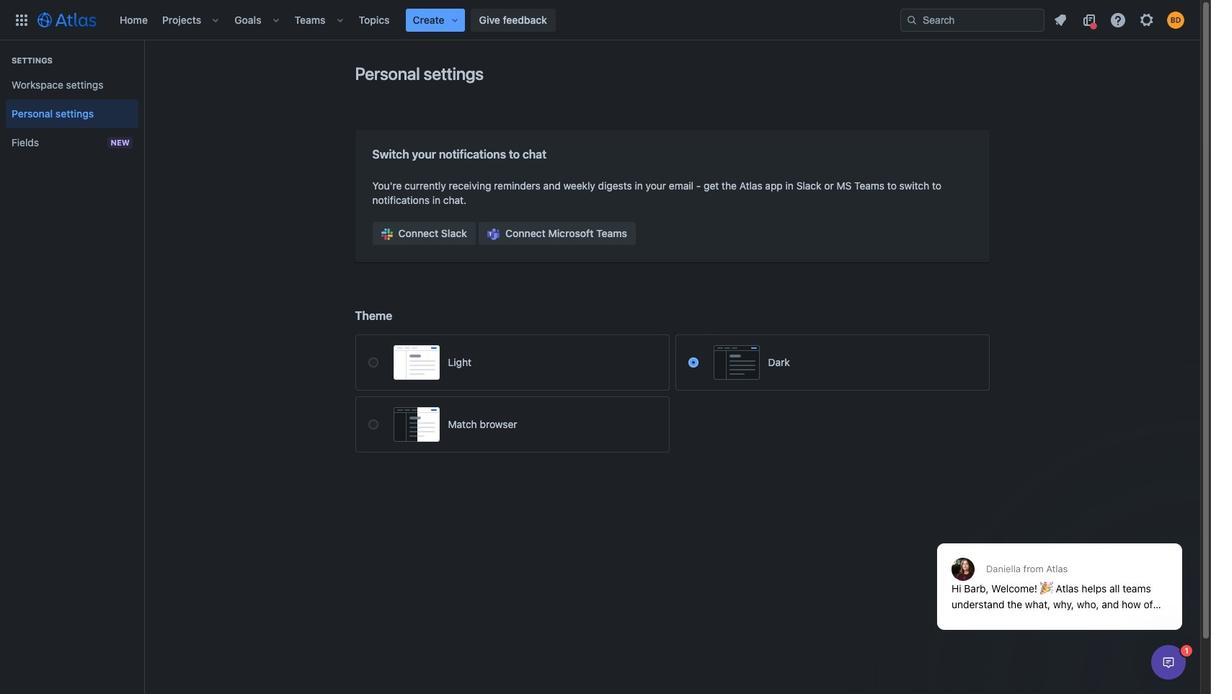 Task type: describe. For each thing, give the bounding box(es) containing it.
help image
[[1110, 11, 1127, 28]]

slack image
[[381, 229, 393, 240]]

settings image
[[1139, 11, 1156, 28]]

Search field
[[901, 8, 1045, 31]]

top element
[[9, 0, 901, 40]]

notifications image
[[1052, 11, 1070, 28]]

microsoft teams image
[[487, 229, 500, 240]]

account image
[[1168, 11, 1185, 28]]

light image
[[393, 345, 440, 380]]



Task type: vqa. For each thing, say whether or not it's contained in the screenshot.
Help icon
yes



Task type: locate. For each thing, give the bounding box(es) containing it.
1 vertical spatial dialog
[[1152, 646, 1186, 680]]

search image
[[907, 14, 918, 26]]

dialog
[[930, 508, 1190, 641], [1152, 646, 1186, 680]]

None radio
[[368, 358, 378, 368], [368, 420, 378, 430], [368, 358, 378, 368], [368, 420, 378, 430]]

group
[[6, 40, 138, 162]]

None search field
[[901, 8, 1045, 31]]

banner
[[0, 0, 1201, 40]]

switch to... image
[[13, 11, 30, 28]]

match browser image
[[393, 408, 440, 442]]

dark image
[[714, 345, 760, 380]]

0 vertical spatial dialog
[[930, 508, 1190, 641]]



